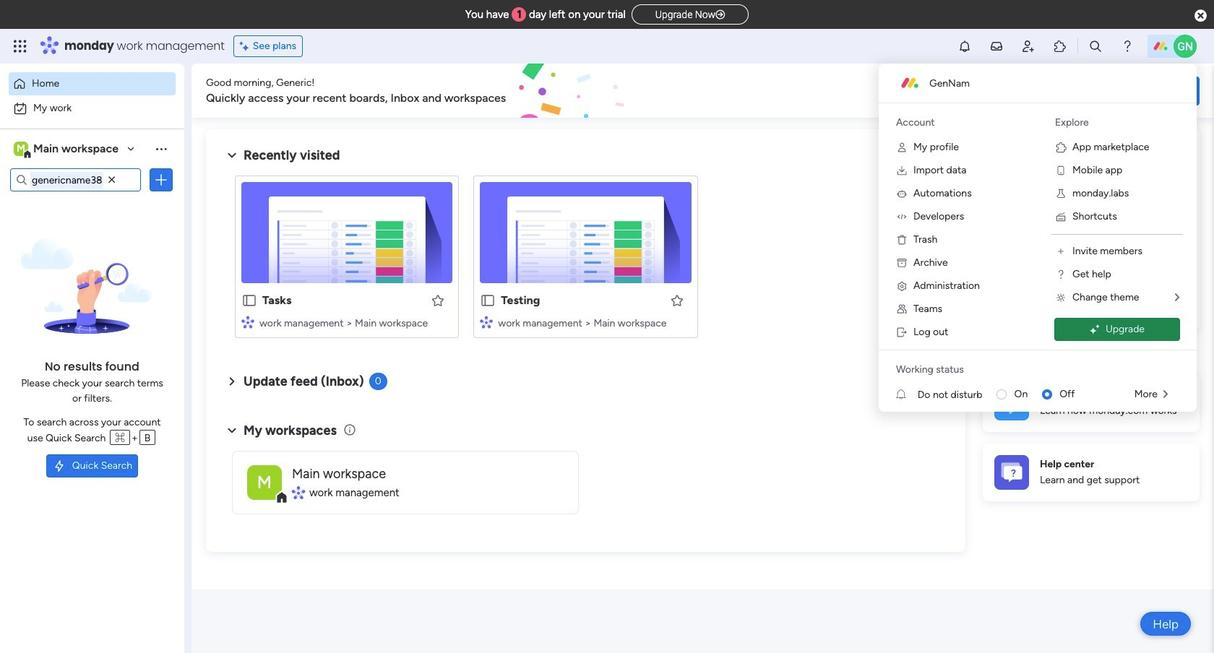 Task type: locate. For each thing, give the bounding box(es) containing it.
workspace options image
[[154, 141, 168, 156]]

1 public board image from the left
[[241, 293, 257, 309]]

2 add to favorites image from the left
[[670, 293, 684, 308]]

1 vertical spatial option
[[9, 97, 176, 120]]

Search in workspace field
[[30, 172, 103, 188]]

developers image
[[896, 211, 908, 223]]

0 vertical spatial workspace image
[[14, 141, 28, 157]]

0 element
[[369, 373, 387, 390]]

1 horizontal spatial workspace image
[[247, 465, 282, 500]]

monday.labs image
[[1055, 188, 1067, 199]]

add to favorites image for first public board icon from the right
[[670, 293, 684, 308]]

add to favorites image
[[431, 293, 445, 308], [670, 293, 684, 308]]

option
[[9, 72, 176, 95], [9, 97, 176, 120]]

1 option from the top
[[9, 72, 176, 95]]

my profile image
[[896, 142, 908, 153]]

help center element
[[983, 443, 1200, 501]]

trash image
[[896, 234, 908, 246]]

log out image
[[896, 327, 908, 338]]

workspace image
[[14, 141, 28, 157], [247, 465, 282, 500]]

mobile app image
[[1055, 165, 1067, 176]]

archive image
[[896, 257, 908, 269]]

1 horizontal spatial add to favorites image
[[670, 293, 684, 308]]

1 add to favorites image from the left
[[431, 293, 445, 308]]

generic name image
[[1174, 35, 1197, 58]]

getting started element
[[983, 374, 1200, 432]]

see plans image
[[240, 38, 253, 54]]

invite members image
[[1021, 39, 1036, 53]]

0 vertical spatial option
[[9, 72, 176, 95]]

1 vertical spatial workspace image
[[247, 465, 282, 500]]

upgrade stars new image
[[1090, 324, 1100, 335]]

1 horizontal spatial public board image
[[480, 293, 496, 309]]

clear search image
[[105, 173, 119, 187]]

workspace selection element
[[14, 140, 121, 159]]

0 horizontal spatial public board image
[[241, 293, 257, 309]]

administration image
[[896, 280, 908, 292]]

0 horizontal spatial add to favorites image
[[431, 293, 445, 308]]

help image
[[1120, 39, 1135, 53]]

notifications image
[[958, 39, 972, 53]]

public board image
[[241, 293, 257, 309], [480, 293, 496, 309]]

dapulse close image
[[1195, 9, 1207, 23]]

update feed image
[[989, 39, 1004, 53]]

close my workspaces image
[[223, 422, 241, 439]]

shortcuts image
[[1055, 211, 1067, 223]]

quick search results list box
[[223, 164, 948, 356]]

dapulse rightstroke image
[[716, 9, 725, 20]]



Task type: describe. For each thing, give the bounding box(es) containing it.
v2 bolt switch image
[[1107, 83, 1116, 99]]

v2 surfce notifications image
[[896, 387, 918, 402]]

options image
[[154, 173, 168, 187]]

get help image
[[1055, 269, 1067, 280]]

change theme image
[[1055, 292, 1067, 304]]

add to favorites image for 2nd public board icon from the right
[[431, 293, 445, 308]]

import data image
[[896, 165, 908, 176]]

2 public board image from the left
[[480, 293, 496, 309]]

monday marketplace image
[[1053, 39, 1067, 53]]

v2 user feedback image
[[995, 83, 1006, 99]]

invite members image
[[1055, 246, 1067, 257]]

list arrow image
[[1175, 293, 1180, 303]]

list arrow image
[[1164, 390, 1168, 400]]

0 horizontal spatial workspace image
[[14, 141, 28, 157]]

automations image
[[896, 188, 908, 199]]

open update feed (inbox) image
[[223, 373, 241, 390]]

templates image image
[[996, 138, 1187, 238]]

teams image
[[896, 304, 908, 315]]

close recently visited image
[[223, 147, 241, 164]]

search everything image
[[1088, 39, 1103, 53]]

select product image
[[13, 39, 27, 53]]

2 option from the top
[[9, 97, 176, 120]]



Task type: vqa. For each thing, say whether or not it's contained in the screenshot.
1st menu item from the top of the "menu" menu
no



